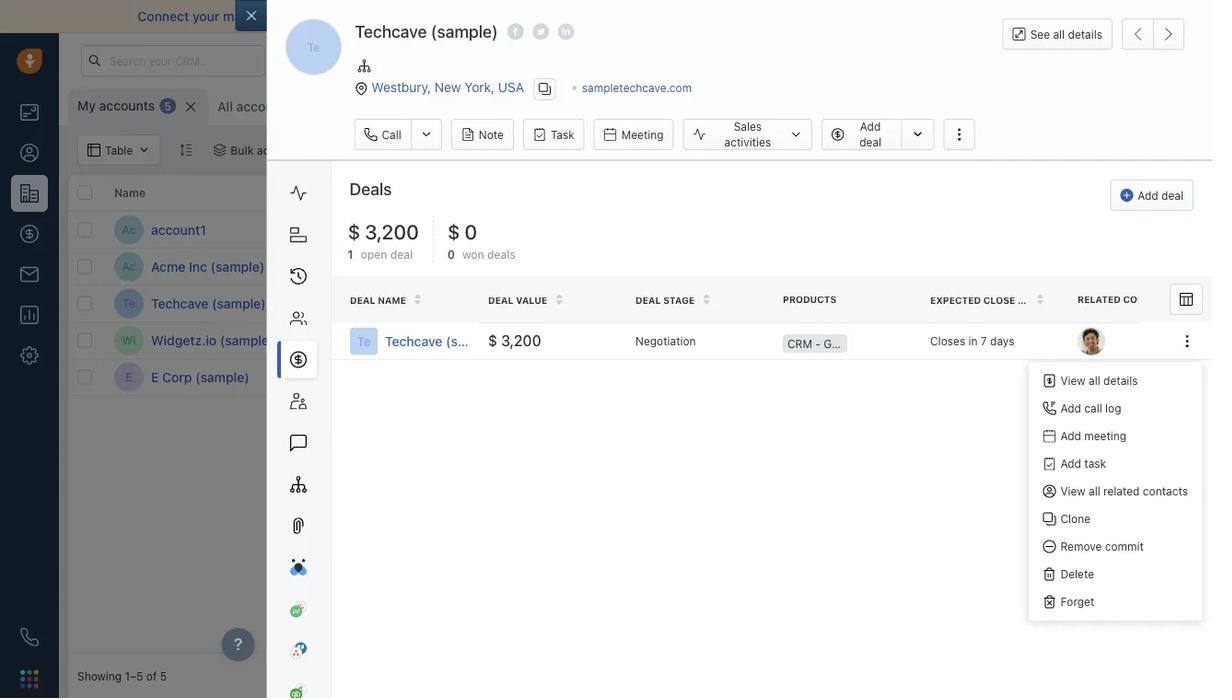 Task type: locate. For each thing, give the bounding box(es) containing it.
1 john smith from the top
[[790, 297, 849, 310]]

sampletechcave.com link up meeting button
[[582, 82, 692, 94]]

click up add call log
[[1054, 371, 1080, 384]]

1 inside $ 3,200 1 open deal
[[348, 248, 353, 261]]

all right "see" on the top right of the page
[[1053, 28, 1065, 41]]

sampletechcave.com inside press space to select this row. row
[[492, 297, 602, 310]]

te up 'wi'
[[123, 297, 135, 310]]

2 john smith from the top
[[790, 334, 849, 347]]

0 vertical spatial te
[[307, 40, 320, 53]]

0 vertical spatial 3,200
[[365, 219, 419, 243]]

⌘
[[546, 100, 556, 113]]

1 vertical spatial related
[[1077, 294, 1120, 305]]

1 horizontal spatial $ 3,200
[[630, 294, 683, 312]]

days for due in 2 days
[[1034, 334, 1058, 347]]

press space to select this row. row containing techcave (sample)
[[68, 286, 344, 322]]

1 vertical spatial container_wx8msf4aqz5i3rn1 image
[[773, 297, 786, 310]]

view up the "clone"
[[1060, 485, 1086, 498]]

add up log
[[1097, 371, 1116, 384]]

deal
[[350, 295, 375, 305], [488, 295, 513, 305], [635, 295, 660, 305]]

(sample) down deal value
[[445, 333, 499, 349]]

view
[[1060, 374, 1086, 387], [1060, 485, 1086, 498]]

3 + click to add from the top
[[1044, 371, 1116, 384]]

+ click to add up add call log
[[1044, 371, 1116, 384]]

3,200 up open
[[365, 219, 419, 243]]

days right the "2"
[[1034, 334, 1058, 347]]

0
[[465, 219, 477, 243], [447, 248, 455, 261]]

sampletechcave.com link inside dialog
[[582, 82, 692, 94]]

deal inside $ 3,200 1 open deal
[[390, 248, 413, 261]]

2 view from the top
[[1060, 485, 1086, 498]]

1 horizontal spatial deal
[[488, 295, 513, 305]]

e left corp on the bottom left of page
[[151, 369, 159, 385]]

add
[[860, 120, 881, 133], [1138, 189, 1158, 202], [916, 297, 937, 310], [1060, 402, 1081, 415], [1060, 430, 1081, 442], [1060, 457, 1081, 470]]

+ click to add up view all details
[[1044, 334, 1116, 347]]

1 horizontal spatial related
[[1077, 294, 1120, 305]]

ac left acme
[[122, 260, 136, 273]]

facebook circled image
[[507, 21, 524, 41]]

twitter circled image
[[532, 21, 549, 41]]

$ left 5,600
[[630, 331, 639, 349]]

sampletechcave.com link down sampleacme.com
[[492, 297, 602, 310]]

2 add from the top
[[1097, 334, 1116, 347]]

dialog
[[235, 0, 1212, 698]]

3 cell from the left
[[897, 212, 1035, 248]]

0 vertical spatial related
[[354, 186, 395, 199]]

add call log
[[1060, 402, 1121, 415]]

0 vertical spatial details
[[1068, 28, 1102, 41]]

container_wx8msf4aqz5i3rn1 image inside 1 filter applied button
[[320, 144, 333, 157]]

$ inside $ 3,200 1 open deal
[[348, 219, 360, 243]]

to up view all details
[[1083, 334, 1094, 347]]

te inside button
[[307, 40, 320, 53]]

details up log
[[1103, 374, 1138, 387]]

0 horizontal spatial days
[[990, 335, 1014, 348]]

container_wx8msf4aqz5i3rn1 image for $ 5,600
[[773, 334, 786, 347]]

+ down due in 2 days
[[1044, 371, 1051, 384]]

container_wx8msf4aqz5i3rn1 image left closes
[[906, 334, 919, 347]]

of right 1–5
[[146, 669, 157, 682]]

techcave (sample) link up widgetz.io (sample)
[[151, 294, 266, 313]]

0 horizontal spatial of
[[146, 669, 157, 682]]

days inside press space to select this row. row
[[1034, 334, 1058, 347]]

0 vertical spatial john
[[790, 297, 816, 310]]

0 horizontal spatial related
[[354, 186, 395, 199]]

name
[[377, 295, 406, 305]]

days inside dialog
[[990, 335, 1014, 348]]

3 add from the top
[[1097, 371, 1116, 384]]

$ right $ 3,200 1 open deal
[[447, 219, 460, 243]]

1 horizontal spatial contacts
[[1143, 485, 1188, 498]]

row group
[[68, 212, 344, 396], [344, 212, 1212, 396]]

0 horizontal spatial 1
[[340, 144, 345, 157]]

3,200
[[365, 219, 419, 243], [643, 294, 683, 312], [501, 332, 541, 350]]

add for 3,200
[[1097, 297, 1116, 310]]

smith
[[819, 297, 849, 310], [819, 334, 849, 347]]

1 add from the top
[[1097, 297, 1116, 310]]

press space to select this row. row containing e corp (sample)
[[68, 359, 344, 396]]

3,200 up 5,600
[[643, 294, 683, 312]]

0 vertical spatial deal
[[859, 136, 881, 149]]

techcave up the westbury,
[[355, 21, 427, 41]]

0 horizontal spatial add deal button
[[822, 119, 901, 150]]

$ 3,200 down deal value
[[488, 332, 541, 350]]

0 horizontal spatial $ 3,200
[[488, 332, 541, 350]]

2 horizontal spatial te
[[356, 333, 370, 349]]

0 vertical spatial contacts
[[398, 186, 445, 199]]

john smith
[[790, 297, 849, 310], [790, 334, 849, 347]]

contacts down applied
[[398, 186, 445, 199]]

bulk
[[230, 144, 254, 157]]

te down the s icon in the top left of the page
[[356, 333, 370, 349]]

cell
[[621, 212, 759, 248], [759, 212, 897, 248], [897, 212, 1035, 248]]

0 horizontal spatial accounts
[[99, 98, 155, 113]]

2 smith from the top
[[819, 334, 849, 347]]

techcave up widgetz.io
[[151, 296, 208, 311]]

1 vertical spatial 1
[[348, 248, 353, 261]]

1 horizontal spatial my
[[311, 99, 329, 114]]

2 vertical spatial te
[[356, 333, 370, 349]]

(sample) down 'widgetz.io (sample)' link
[[195, 369, 249, 385]]

2 vertical spatial + click to add
[[1044, 371, 1116, 384]]

task down add meeting
[[1084, 457, 1106, 470]]

1 horizontal spatial details
[[1103, 374, 1138, 387]]

contacts right related
[[1143, 485, 1188, 498]]

john smith for $ 5,600
[[790, 334, 849, 347]]

0 vertical spatial smith
[[819, 297, 849, 310]]

meeting
[[621, 128, 664, 141]]

1 vertical spatial 0
[[447, 248, 455, 261]]

details inside button
[[1068, 28, 1102, 41]]

- up open
[[359, 223, 364, 236]]

0 vertical spatial 5
[[164, 99, 171, 112]]

$ 3,200 up '$ 5,600'
[[630, 294, 683, 312]]

1 john from the top
[[790, 297, 816, 310]]

deal
[[859, 136, 881, 149], [1161, 189, 1183, 202], [390, 248, 413, 261]]

sampletechcave.com up meeting button
[[582, 82, 692, 94]]

techcave (sample) down acme inc (sample) 'link'
[[151, 296, 266, 311]]

0 vertical spatial add deal
[[859, 120, 881, 149]]

1 vertical spatial container_wx8msf4aqz5i3rn1 image
[[906, 334, 919, 347]]

techcave (sample) link down name
[[385, 332, 499, 350]]

mailbox
[[223, 9, 270, 24]]

remove
[[1060, 540, 1102, 553]]

in left the "2"
[[1012, 334, 1021, 347]]

applied
[[376, 144, 416, 157]]

all inside see all details button
[[1053, 28, 1065, 41]]

more...
[[489, 100, 527, 113]]

expected close date
[[930, 295, 1042, 305]]

1 ac from the top
[[122, 223, 136, 236]]

related contact
[[1077, 294, 1169, 305]]

(sample) right inc
[[211, 259, 264, 274]]

my for my territory accounts
[[311, 99, 329, 114]]

l image
[[355, 252, 384, 281]]

john for 5,600
[[790, 334, 816, 347]]

2 vertical spatial deal
[[390, 248, 413, 261]]

2 deal from the left
[[488, 295, 513, 305]]

1–5
[[125, 669, 143, 682]]

westbury, new york, usa link
[[371, 80, 524, 95]]

1 click from the top
[[1054, 297, 1080, 310]]

bulk actions
[[230, 144, 296, 157]]

1 horizontal spatial 0
[[465, 219, 477, 243]]

0 left won
[[447, 248, 455, 261]]

$ down deal value
[[488, 332, 497, 350]]

0 vertical spatial john smith
[[790, 297, 849, 310]]

and
[[423, 9, 445, 24]]

e down 'wi'
[[126, 371, 132, 384]]

all inside the view all details link
[[1089, 374, 1100, 387]]

1 horizontal spatial 3,200
[[501, 332, 541, 350]]

widgetz.io (sample)
[[151, 332, 274, 348]]

see
[[1030, 28, 1050, 41]]

1 left l icon
[[348, 248, 353, 261]]

1 vertical spatial te
[[123, 297, 135, 310]]

1 horizontal spatial task
[[1084, 457, 1106, 470]]

0 horizontal spatial 0
[[447, 248, 455, 261]]

0 horizontal spatial details
[[1068, 28, 1102, 41]]

1 horizontal spatial add deal
[[1138, 189, 1183, 202]]

days for closes in 7 days
[[990, 335, 1014, 348]]

press space to select this row. row
[[68, 212, 344, 249], [344, 212, 1212, 249], [68, 249, 344, 286], [344, 249, 1212, 286], [68, 286, 344, 322], [344, 286, 1212, 322], [68, 322, 344, 359], [344, 322, 1212, 359], [68, 359, 344, 396], [344, 359, 1212, 396]]

ac
[[122, 223, 136, 236], [122, 260, 136, 273]]

⌘ o
[[546, 100, 568, 113]]

2 vertical spatial techcave
[[385, 333, 442, 349]]

sampletechcave.com for bottom sampletechcave.com "link"
[[492, 297, 602, 310]]

0 horizontal spatial my
[[77, 98, 96, 113]]

1 vertical spatial click
[[1054, 334, 1080, 347]]

note
[[479, 128, 504, 141]]

0 vertical spatial view
[[1060, 374, 1086, 387]]

all left related
[[1089, 485, 1100, 498]]

1 vertical spatial techcave (sample)
[[151, 296, 266, 311]]

2-
[[493, 9, 507, 24]]

1 vertical spatial ac
[[122, 260, 136, 273]]

container_wx8msf4aqz5i3rn1 image
[[213, 144, 226, 157], [906, 334, 919, 347]]

in inside press space to select this row. row
[[1012, 334, 1021, 347]]

1 horizontal spatial 1
[[348, 248, 353, 261]]

click
[[1054, 297, 1080, 310], [1054, 334, 1080, 347], [1054, 371, 1080, 384]]

1 + click to add from the top
[[1044, 297, 1116, 310]]

0 vertical spatial click
[[1054, 297, 1080, 310]]

2 row group from the left
[[344, 212, 1212, 396]]

press space to select this row. row containing account1
[[68, 212, 344, 249]]

click for $ 5,600
[[1054, 334, 1080, 347]]

1 vertical spatial + click to add
[[1044, 334, 1116, 347]]

expected
[[930, 295, 980, 305]]

5 down search your crm... text box
[[164, 99, 171, 112]]

showing
[[77, 669, 122, 682]]

1 deal from the left
[[350, 295, 375, 305]]

send email image
[[1030, 53, 1043, 68]]

task up closes
[[940, 297, 962, 310]]

te for the right techcave (sample) link
[[356, 333, 370, 349]]

techcave (sample) down name
[[385, 333, 499, 349]]

2 vertical spatial all
[[1089, 485, 1100, 498]]

$ up l icon
[[348, 219, 360, 243]]

1 vertical spatial details
[[1103, 374, 1138, 387]]

sampletechcave.com down sampleacme.com
[[492, 297, 602, 310]]

all up call
[[1089, 374, 1100, 387]]

0 horizontal spatial add deal
[[859, 120, 881, 149]]

won
[[462, 248, 484, 261]]

related left contact
[[1077, 294, 1120, 305]]

+ clic
[[1183, 369, 1212, 382]]

sales activities
[[724, 120, 771, 149]]

view for view all related contacts
[[1060, 485, 1086, 498]]

sales
[[734, 120, 762, 133]]

o
[[559, 100, 568, 113]]

deal left name
[[350, 295, 375, 305]]

remove commit
[[1060, 540, 1144, 553]]

0 vertical spatial 1
[[340, 144, 345, 157]]

add deal
[[859, 120, 881, 149], [1138, 189, 1183, 202]]

container_wx8msf4aqz5i3rn1 image left bulk
[[213, 144, 226, 157]]

0 vertical spatial 0
[[465, 219, 477, 243]]

actions
[[257, 144, 296, 157]]

what's new image
[[1078, 55, 1091, 68]]

0 vertical spatial + click to add
[[1044, 297, 1116, 310]]

of right sync at top left
[[566, 9, 578, 24]]

0 horizontal spatial in
[[968, 335, 977, 348]]

acme inc (sample) link
[[151, 257, 264, 276]]

view all related contacts
[[1060, 485, 1188, 498]]

add inside add deal
[[860, 120, 881, 133]]

accounts down search your crm... text box
[[99, 98, 155, 113]]

e
[[151, 369, 159, 385], [126, 371, 132, 384]]

0 vertical spatial techcave (sample)
[[355, 21, 498, 41]]

3,200 down deal value
[[501, 332, 541, 350]]

1 vertical spatial smith
[[819, 334, 849, 347]]

1 row group from the left
[[68, 212, 344, 396]]

ac down name on the left top of page
[[122, 223, 136, 236]]

john smith for $ 3,200
[[790, 297, 849, 310]]

$ 3,200
[[630, 294, 683, 312], [488, 332, 541, 350]]

0 vertical spatial of
[[566, 9, 578, 24]]

0 vertical spatial ac
[[122, 223, 136, 236]]

0 horizontal spatial 3,200
[[365, 219, 419, 243]]

connect your mailbox to improve deliverability and enable 2-way sync of email conversations.
[[138, 9, 707, 24]]

add deal button
[[822, 119, 901, 150], [1110, 179, 1194, 211]]

te down 'improve'
[[307, 40, 320, 53]]

date
[[1017, 295, 1042, 305]]

Search your CRM... text field
[[81, 45, 265, 76]]

1 vertical spatial techcave
[[151, 296, 208, 311]]

delete
[[1060, 568, 1094, 581]]

my for my accounts 5
[[77, 98, 96, 113]]

deal for deal value
[[488, 295, 513, 305]]

2 horizontal spatial 3,200
[[643, 294, 683, 312]]

techcave (sample)
[[355, 21, 498, 41], [151, 296, 266, 311], [385, 333, 499, 349]]

all for view all details
[[1089, 374, 1100, 387]]

2 cell from the left
[[759, 212, 897, 248]]

3 deal from the left
[[635, 295, 660, 305]]

container_wx8msf4aqz5i3rn1 image for $ 3,200
[[773, 297, 786, 310]]

0 horizontal spatial te
[[123, 297, 135, 310]]

2 vertical spatial add
[[1097, 371, 1116, 384]]

(sample) inside 'link'
[[211, 259, 264, 274]]

0 up won
[[465, 219, 477, 243]]

0 horizontal spatial deal
[[390, 248, 413, 261]]

in left the 7
[[968, 335, 977, 348]]

+ add task
[[906, 297, 962, 310]]

5 inside my accounts 5
[[164, 99, 171, 112]]

2 ac from the top
[[122, 260, 136, 273]]

freshworks switcher image
[[20, 670, 39, 688]]

techcave down name
[[385, 333, 442, 349]]

1 horizontal spatial te
[[307, 40, 320, 53]]

accounts for my
[[99, 98, 155, 113]]

sampletechcave.com inside dialog
[[582, 82, 692, 94]]

1 horizontal spatial e
[[151, 369, 159, 385]]

1 vertical spatial john
[[790, 334, 816, 347]]

1 horizontal spatial accounts
[[236, 99, 292, 114]]

1 smith from the top
[[819, 297, 849, 310]]

(sample) left facebook circled image
[[431, 21, 498, 41]]

in for closes
[[968, 335, 977, 348]]

deal left stage
[[635, 295, 660, 305]]

add up view all details
[[1097, 334, 1116, 347]]

0 vertical spatial techcave
[[355, 21, 427, 41]]

sampletechcave.com
[[582, 82, 692, 94], [492, 297, 602, 310]]

deal left value
[[488, 295, 513, 305]]

+ click to add right date on the right top of the page
[[1044, 297, 1116, 310]]

1 horizontal spatial days
[[1034, 334, 1058, 347]]

2 john from the top
[[790, 334, 816, 347]]

te inside press space to select this row. row
[[123, 297, 135, 310]]

cell up products
[[759, 212, 897, 248]]

add meeting
[[1060, 430, 1126, 442]]

5 right 1–5
[[160, 669, 167, 682]]

accounts down the westbury,
[[386, 99, 442, 114]]

0 vertical spatial techcave (sample) link
[[151, 294, 266, 313]]

- up l icon
[[354, 223, 359, 236]]

of
[[566, 9, 578, 24], [146, 669, 157, 682]]

details down the scratch.
[[1068, 28, 1102, 41]]

grid
[[68, 175, 1212, 654]]

1 horizontal spatial in
[[1012, 334, 1021, 347]]

to right mailbox
[[274, 9, 286, 24]]

press space to select this row. row containing + clic
[[344, 359, 1212, 396]]

2 + click to add from the top
[[1044, 334, 1116, 347]]

2 click from the top
[[1054, 334, 1080, 347]]

1 horizontal spatial add deal button
[[1110, 179, 1194, 211]]

e corp (sample)
[[151, 369, 249, 385]]

view up add call log
[[1060, 374, 1086, 387]]

related
[[354, 186, 395, 199], [1077, 294, 1120, 305]]

related up --
[[354, 186, 395, 199]]

1 horizontal spatial deal
[[859, 136, 881, 149]]

add left contact
[[1097, 297, 1116, 310]]

0 vertical spatial j image
[[355, 326, 384, 355]]

+
[[1044, 297, 1051, 310], [906, 297, 913, 310], [1044, 334, 1051, 347], [1183, 369, 1190, 382], [1044, 371, 1051, 384]]

days right the 7
[[990, 335, 1014, 348]]

cell up expected
[[897, 212, 1035, 248]]

ac for acme inc (sample)
[[122, 260, 136, 273]]

0 horizontal spatial container_wx8msf4aqz5i3rn1 image
[[213, 144, 226, 157]]

name row
[[68, 175, 344, 212]]

0 vertical spatial container_wx8msf4aqz5i3rn1 image
[[320, 144, 333, 157]]

1 vertical spatial john smith
[[790, 334, 849, 347]]

close image
[[1184, 12, 1194, 21]]

2 vertical spatial 3,200
[[501, 332, 541, 350]]

techcave (sample) up the westbury, new york, usa
[[355, 21, 498, 41]]

2 horizontal spatial deal
[[635, 295, 660, 305]]

container_wx8msf4aqz5i3rn1 image
[[320, 144, 333, 157], [773, 297, 786, 310], [773, 334, 786, 347]]

sampleacme.com
[[492, 260, 583, 273]]

0 vertical spatial sampletechcave.com
[[582, 82, 692, 94]]

2 vertical spatial click
[[1054, 371, 1080, 384]]

e for e corp (sample)
[[151, 369, 159, 385]]

you
[[884, 9, 907, 24]]

related inside dialog
[[1077, 294, 1120, 305]]

1 left filter
[[340, 144, 345, 157]]

smith for $ 3,200
[[819, 297, 849, 310]]

1 view from the top
[[1060, 374, 1086, 387]]

so
[[867, 9, 881, 24]]

0 vertical spatial all
[[1053, 28, 1065, 41]]

add
[[1097, 297, 1116, 310], [1097, 334, 1116, 347], [1097, 371, 1116, 384]]

accounts right all
[[236, 99, 292, 114]]

conversations.
[[617, 9, 707, 24]]

clic
[[1193, 369, 1212, 382]]

$ up '$ 5,600'
[[630, 294, 639, 312]]

1 vertical spatial view
[[1060, 485, 1086, 498]]

2 vertical spatial container_wx8msf4aqz5i3rn1 image
[[773, 334, 786, 347]]

task inside press space to select this row. row
[[940, 297, 962, 310]]

j image
[[355, 326, 384, 355], [355, 362, 384, 392]]

call link
[[354, 119, 411, 150]]

cell up stage
[[621, 212, 759, 248]]

press space to select this row. row containing sampleacme.com
[[344, 249, 1212, 286]]

in inside dialog
[[968, 335, 977, 348]]

0 vertical spatial $ 3,200
[[630, 294, 683, 312]]

sampletechcave.com for sampletechcave.com "link" in the dialog
[[582, 82, 692, 94]]

connect
[[138, 9, 189, 24]]

1 vertical spatial all
[[1089, 374, 1100, 387]]

te
[[307, 40, 320, 53], [123, 297, 135, 310], [356, 333, 370, 349]]

1 vertical spatial techcave (sample) link
[[385, 332, 499, 350]]

click right the "2"
[[1054, 334, 1080, 347]]

1 cell from the left
[[621, 212, 759, 248]]

smith for $ 5,600
[[819, 334, 849, 347]]

sampleacme.com link
[[492, 260, 583, 273]]

+ left clic at the right
[[1183, 369, 1190, 382]]

row group containing account1
[[68, 212, 344, 396]]

my territory accounts button
[[301, 88, 449, 125], [311, 99, 442, 114]]

1 j image from the top
[[355, 326, 384, 355]]

click right date on the right top of the page
[[1054, 297, 1080, 310]]



Task type: vqa. For each thing, say whether or not it's contained in the screenshot.
the topmost Select
no



Task type: describe. For each thing, give the bounding box(es) containing it.
all
[[217, 99, 233, 114]]

start
[[993, 9, 1022, 24]]

1 vertical spatial contacts
[[1143, 485, 1188, 498]]

+ left expected
[[906, 297, 913, 310]]

to left start
[[977, 9, 990, 24]]

accounts for all
[[236, 99, 292, 114]]

e for e
[[126, 371, 132, 384]]

details for view all details
[[1103, 374, 1138, 387]]

task button
[[523, 119, 585, 150]]

log
[[1105, 402, 1121, 415]]

widgetz.io
[[492, 334, 545, 347]]

$ 3,200 1 open deal
[[348, 219, 419, 261]]

widgetz.io
[[151, 332, 217, 348]]

19266
[[1183, 295, 1212, 308]]

deals
[[350, 179, 392, 198]]

westbury,
[[371, 80, 431, 95]]

2 horizontal spatial deal
[[1161, 189, 1183, 202]]

(sample) up widgetz.io (sample)
[[212, 296, 266, 311]]

deal for deal stage
[[635, 295, 660, 305]]

2 - from the left
[[359, 223, 364, 236]]

view all details link
[[1029, 367, 1202, 395]]

1 vertical spatial of
[[146, 669, 157, 682]]

add task
[[1060, 457, 1106, 470]]

(sample) up e corp (sample)
[[220, 332, 274, 348]]

filter
[[348, 144, 373, 157]]

close
[[983, 295, 1015, 305]]

email
[[582, 9, 614, 24]]

row group containing $ 3,200
[[344, 212, 1212, 396]]

1 vertical spatial add deal
[[1138, 189, 1183, 202]]

1 vertical spatial sampletechcave.com link
[[492, 297, 602, 310]]

due
[[989, 334, 1009, 347]]

your
[[192, 9, 220, 24]]

0 vertical spatial add deal button
[[822, 119, 901, 150]]

1 horizontal spatial techcave (sample) link
[[385, 332, 499, 350]]

$ 0 0 won deals
[[447, 219, 516, 261]]

1 vertical spatial 5
[[160, 669, 167, 682]]

--
[[354, 223, 364, 236]]

$ 5,600
[[630, 331, 683, 349]]

3 more...
[[479, 100, 527, 113]]

0 horizontal spatial contacts
[[398, 186, 445, 199]]

1 horizontal spatial of
[[566, 9, 578, 24]]

forget
[[1060, 595, 1094, 608]]

account1
[[151, 222, 206, 237]]

1 filter applied
[[340, 144, 416, 157]]

value
[[515, 295, 547, 305]]

click for $ 3,200
[[1054, 297, 1080, 310]]

wi
[[122, 334, 136, 347]]

see all details
[[1030, 28, 1102, 41]]

related
[[1103, 485, 1140, 498]]

to up add call log
[[1083, 371, 1094, 384]]

3 click from the top
[[1054, 371, 1080, 384]]

closes
[[930, 335, 965, 348]]

my accounts link
[[77, 97, 155, 115]]

so you don't have to start from scratch.
[[867, 9, 1107, 24]]

1 filter applied button
[[308, 134, 428, 166]]

3,200 inside $ 3,200 1 open deal
[[365, 219, 419, 243]]

view for view all details
[[1060, 374, 1086, 387]]

dialog containing $ 3,200
[[235, 0, 1212, 698]]

name
[[114, 186, 146, 199]]

call
[[1084, 402, 1102, 415]]

te for the left techcave (sample) link
[[123, 297, 135, 310]]

+ right date on the right top of the page
[[1044, 297, 1051, 310]]

due in 2 days
[[989, 334, 1058, 347]]

showing 1–5 of 5
[[77, 669, 167, 682]]

related contacts
[[354, 186, 445, 199]]

press space to select this row. row containing acme inc (sample)
[[68, 249, 344, 286]]

phone
[[1183, 186, 1212, 199]]

commit
[[1105, 540, 1144, 553]]

deal name
[[350, 295, 406, 305]]

related for related contact
[[1077, 294, 1120, 305]]

1 vertical spatial 3,200
[[643, 294, 683, 312]]

territory
[[332, 99, 382, 114]]

meeting button
[[594, 119, 674, 150]]

7
[[980, 335, 987, 348]]

all for view all related contacts
[[1089, 485, 1100, 498]]

+ right the "2"
[[1044, 334, 1051, 347]]

grid containing $ 3,200
[[68, 175, 1212, 654]]

clone
[[1060, 512, 1090, 525]]

press space to select this row. row containing $ 5,600
[[344, 322, 1212, 359]]

enable
[[449, 9, 490, 24]]

2 horizontal spatial accounts
[[386, 99, 442, 114]]

+ click to add for 3,200
[[1044, 297, 1116, 310]]

john for 3,200
[[790, 297, 816, 310]]

deal for deal name
[[350, 295, 375, 305]]

deal stage
[[635, 295, 694, 305]]

3
[[479, 100, 486, 113]]

all for see all details
[[1053, 28, 1065, 41]]

press space to select this row. row containing widgetz.io (sample)
[[68, 322, 344, 359]]

te button
[[285, 18, 342, 76]]

+ click to add for 5,600
[[1044, 334, 1116, 347]]

deal value
[[488, 295, 547, 305]]

don't
[[910, 9, 942, 24]]

1 horizontal spatial container_wx8msf4aqz5i3rn1 image
[[906, 334, 919, 347]]

to left contact
[[1083, 297, 1094, 310]]

way
[[507, 9, 531, 24]]

my accounts 5
[[77, 98, 171, 113]]

see all details button
[[1003, 18, 1113, 50]]

0 horizontal spatial techcave (sample) link
[[151, 294, 266, 313]]

5,600
[[643, 331, 683, 349]]

new
[[435, 80, 461, 95]]

in for due
[[1012, 334, 1021, 347]]

negotiation
[[635, 335, 695, 348]]

press space to select this row. row containing $ 3,200
[[344, 286, 1212, 322]]

inc
[[189, 259, 207, 274]]

phone element
[[11, 619, 48, 656]]

corp
[[162, 369, 192, 385]]

my territory accounts button up call button
[[311, 99, 442, 114]]

1 vertical spatial add deal button
[[1110, 179, 1194, 211]]

container_wx8msf4aqz5i3rn1 image inside bulk actions button
[[213, 144, 226, 157]]

$ 3,200 inside dialog
[[488, 332, 541, 350]]

from
[[1025, 9, 1054, 24]]

ac for account1
[[122, 223, 136, 236]]

3 more... button
[[453, 94, 537, 120]]

sync
[[534, 9, 563, 24]]

e corp (sample) link
[[151, 368, 249, 386]]

have
[[945, 9, 974, 24]]

2
[[1024, 334, 1031, 347]]

meeting
[[1084, 430, 1126, 442]]

widgetz.io link
[[492, 334, 545, 347]]

acme
[[151, 259, 185, 274]]

products
[[782, 294, 836, 305]]

closes in 7 days
[[930, 335, 1014, 348]]

improve
[[289, 9, 338, 24]]

1 vertical spatial task
[[1084, 457, 1106, 470]]

linkedin circled image
[[558, 21, 574, 41]]

$ inside $ 0 0 won deals
[[447, 219, 460, 243]]

related for related contacts
[[354, 186, 395, 199]]

stage
[[663, 295, 694, 305]]

press space to select this row. row containing --
[[344, 212, 1212, 249]]

1 - from the left
[[354, 223, 359, 236]]

2 vertical spatial techcave (sample)
[[385, 333, 499, 349]]

scratch.
[[1057, 9, 1107, 24]]

phone image
[[20, 628, 39, 647]]

s image
[[355, 289, 384, 318]]

my territory accounts button up call
[[301, 88, 449, 125]]

open
[[361, 248, 387, 261]]

details for see all details
[[1068, 28, 1102, 41]]

call button
[[354, 119, 411, 150]]

york,
[[465, 80, 495, 95]]

add for 5,600
[[1097, 334, 1116, 347]]

2 j image from the top
[[355, 362, 384, 392]]

call
[[382, 128, 401, 141]]

1 inside button
[[340, 144, 345, 157]]

19266 link
[[1183, 294, 1212, 313]]



